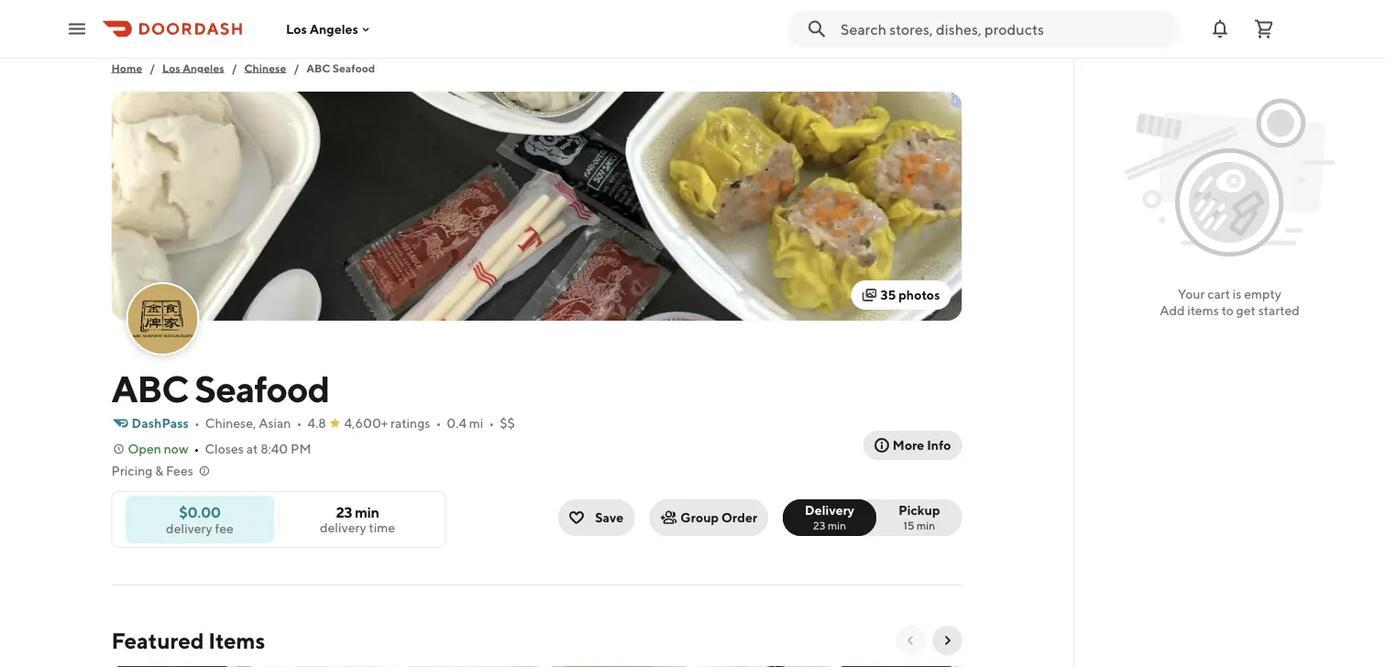 Task type: locate. For each thing, give the bounding box(es) containing it.
home / los angeles / chinese / abc seafood
[[111, 61, 375, 74]]

delivery inside 23 min delivery time
[[320, 520, 366, 535]]

pricing
[[111, 463, 153, 479]]

1 horizontal spatial 23
[[813, 519, 826, 532]]

0 horizontal spatial seafood
[[195, 367, 329, 410]]

abc
[[306, 61, 330, 74], [111, 367, 188, 410]]

1 vertical spatial los
[[162, 61, 180, 74]]

to
[[1222, 303, 1234, 318]]

1 horizontal spatial /
[[232, 61, 237, 74]]

1 horizontal spatial angeles
[[310, 21, 358, 36]]

min inside pickup 15 min
[[917, 519, 935, 532]]

1 vertical spatial angeles
[[183, 61, 224, 74]]

2 horizontal spatial /
[[294, 61, 299, 74]]

min for pickup
[[917, 519, 935, 532]]

featured
[[111, 628, 204, 654]]

$0.00 delivery fee
[[166, 503, 234, 536]]

min
[[355, 504, 379, 521], [828, 519, 846, 532], [917, 519, 935, 532]]

0 vertical spatial los
[[286, 21, 307, 36]]

delivery
[[320, 520, 366, 535], [166, 521, 212, 536]]

Store search: begin typing to search for stores available on DoorDash text field
[[841, 19, 1169, 39]]

0.4
[[447, 416, 467, 431]]

photos
[[899, 287, 940, 303]]

delivery left 'fee'
[[166, 521, 212, 536]]

los right home
[[162, 61, 180, 74]]

order
[[721, 510, 757, 525]]

None radio
[[783, 500, 877, 536], [866, 500, 962, 536], [783, 500, 877, 536], [866, 500, 962, 536]]

0 horizontal spatial angeles
[[183, 61, 224, 74]]

abc down los angeles
[[306, 61, 330, 74]]

group
[[681, 510, 719, 525]]

23 down delivery
[[813, 519, 826, 532]]

pickup 15 min
[[899, 503, 940, 532]]

23
[[336, 504, 352, 521], [813, 519, 826, 532]]

1 horizontal spatial min
[[828, 519, 846, 532]]

2 horizontal spatial min
[[917, 519, 935, 532]]

los up the chinese
[[286, 21, 307, 36]]

35 photos
[[881, 287, 940, 303]]

pricing & fees button
[[111, 462, 212, 480]]

dashpass
[[132, 416, 189, 431]]

/ left chinese link
[[232, 61, 237, 74]]

time
[[369, 520, 395, 535]]

closes
[[205, 441, 244, 457]]

• right now in the bottom of the page
[[194, 441, 199, 457]]

4,600+
[[344, 416, 388, 431]]

/ right chinese link
[[294, 61, 299, 74]]

add
[[1160, 303, 1185, 318]]

los angeles button
[[286, 21, 373, 36]]

•
[[194, 416, 200, 431], [297, 416, 302, 431], [436, 416, 441, 431], [489, 416, 494, 431], [194, 441, 199, 457]]

• left 0.4
[[436, 416, 441, 431]]

at
[[246, 441, 258, 457]]

1 horizontal spatial seafood
[[333, 61, 375, 74]]

/ right home
[[150, 61, 155, 74]]

min down pickup
[[917, 519, 935, 532]]

home link
[[111, 59, 142, 77]]

1 / from the left
[[150, 61, 155, 74]]

min inside delivery 23 min
[[828, 519, 846, 532]]

chinese, asian
[[205, 416, 291, 431]]

los angeles link
[[162, 59, 224, 77]]

min inside 23 min delivery time
[[355, 504, 379, 521]]

1 vertical spatial abc
[[111, 367, 188, 410]]

seafood down los angeles popup button
[[333, 61, 375, 74]]

save button
[[558, 500, 635, 536]]

2 / from the left
[[232, 61, 237, 74]]

your cart is empty add items to get started
[[1160, 286, 1300, 318]]

/
[[150, 61, 155, 74], [232, 61, 237, 74], [294, 61, 299, 74]]

3 / from the left
[[294, 61, 299, 74]]

• left 4.8
[[297, 416, 302, 431]]

abc up dashpass
[[111, 367, 188, 410]]

0 horizontal spatial delivery
[[166, 521, 212, 536]]

started
[[1258, 303, 1300, 318]]

fees
[[166, 463, 193, 479]]

0 horizontal spatial /
[[150, 61, 155, 74]]

1 horizontal spatial delivery
[[320, 520, 366, 535]]

1 horizontal spatial abc
[[306, 61, 330, 74]]

0 horizontal spatial min
[[355, 504, 379, 521]]

more info button
[[863, 431, 962, 460]]

seafood
[[333, 61, 375, 74], [195, 367, 329, 410]]

notification bell image
[[1209, 18, 1231, 40]]

delivery 23 min
[[805, 503, 855, 532]]

abc seafood image
[[111, 92, 962, 321], [128, 284, 198, 354]]

mi
[[469, 416, 483, 431]]

open now
[[128, 441, 188, 457]]

los
[[286, 21, 307, 36], [162, 61, 180, 74]]

los angeles
[[286, 21, 358, 36]]

0 horizontal spatial 23
[[336, 504, 352, 521]]

pm
[[291, 441, 311, 457]]

delivery left time
[[320, 520, 366, 535]]

info
[[927, 438, 951, 453]]

23 left time
[[336, 504, 352, 521]]

angeles
[[310, 21, 358, 36], [183, 61, 224, 74]]

seafood up asian
[[195, 367, 329, 410]]

min down delivery
[[828, 519, 846, 532]]

pricing & fees
[[111, 463, 193, 479]]

$$
[[500, 416, 515, 431]]

0 vertical spatial seafood
[[333, 61, 375, 74]]

0 vertical spatial angeles
[[310, 21, 358, 36]]

0 horizontal spatial abc
[[111, 367, 188, 410]]

0 vertical spatial abc
[[306, 61, 330, 74]]

chinese link
[[244, 59, 286, 77]]

0.4 mi • $$
[[447, 416, 515, 431]]

• left chinese,
[[194, 416, 200, 431]]

min down "4,600+"
[[355, 504, 379, 521]]

1 vertical spatial seafood
[[195, 367, 329, 410]]

home
[[111, 61, 142, 74]]

1 horizontal spatial los
[[286, 21, 307, 36]]



Task type: vqa. For each thing, say whether or not it's contained in the screenshot.
Scoops
no



Task type: describe. For each thing, give the bounding box(es) containing it.
cart
[[1208, 286, 1230, 302]]

items
[[1187, 303, 1219, 318]]

asian
[[259, 416, 291, 431]]

23 inside 23 min delivery time
[[336, 504, 352, 521]]

now
[[164, 441, 188, 457]]

35
[[881, 287, 896, 303]]

dashpass •
[[132, 416, 200, 431]]

delivery
[[805, 503, 855, 518]]

$0.00
[[179, 503, 221, 521]]

is
[[1233, 286, 1242, 302]]

group order button
[[649, 500, 768, 536]]

23 inside delivery 23 min
[[813, 519, 826, 532]]

8:40
[[260, 441, 288, 457]]

featured items heading
[[111, 626, 265, 655]]

fee
[[215, 521, 234, 536]]

ratings
[[391, 416, 430, 431]]

23 min delivery time
[[320, 504, 395, 535]]

35 photos button
[[851, 281, 951, 310]]

delivery inside the $0.00 delivery fee
[[166, 521, 212, 536]]

&
[[155, 463, 163, 479]]

order methods option group
[[783, 500, 962, 536]]

min for delivery
[[828, 519, 846, 532]]

items
[[208, 628, 265, 654]]

4,600+ ratings •
[[344, 416, 441, 431]]

15
[[903, 519, 915, 532]]

0 items, open order cart image
[[1253, 18, 1275, 40]]

get
[[1236, 303, 1256, 318]]

next button of carousel image
[[940, 633, 955, 648]]

4.8
[[307, 416, 326, 431]]

chinese
[[244, 61, 286, 74]]

previous button of carousel image
[[903, 633, 918, 648]]

more info
[[893, 438, 951, 453]]

chinese,
[[205, 416, 256, 431]]

• right mi
[[489, 416, 494, 431]]

more
[[893, 438, 924, 453]]

group order
[[681, 510, 757, 525]]

• closes at 8:40 pm
[[194, 441, 311, 457]]

open menu image
[[66, 18, 88, 40]]

save
[[595, 510, 624, 525]]

0 horizontal spatial los
[[162, 61, 180, 74]]

pickup
[[899, 503, 940, 518]]

your
[[1178, 286, 1205, 302]]

abc seafood
[[111, 367, 329, 410]]

featured items
[[111, 628, 265, 654]]

empty
[[1244, 286, 1282, 302]]

open
[[128, 441, 161, 457]]



